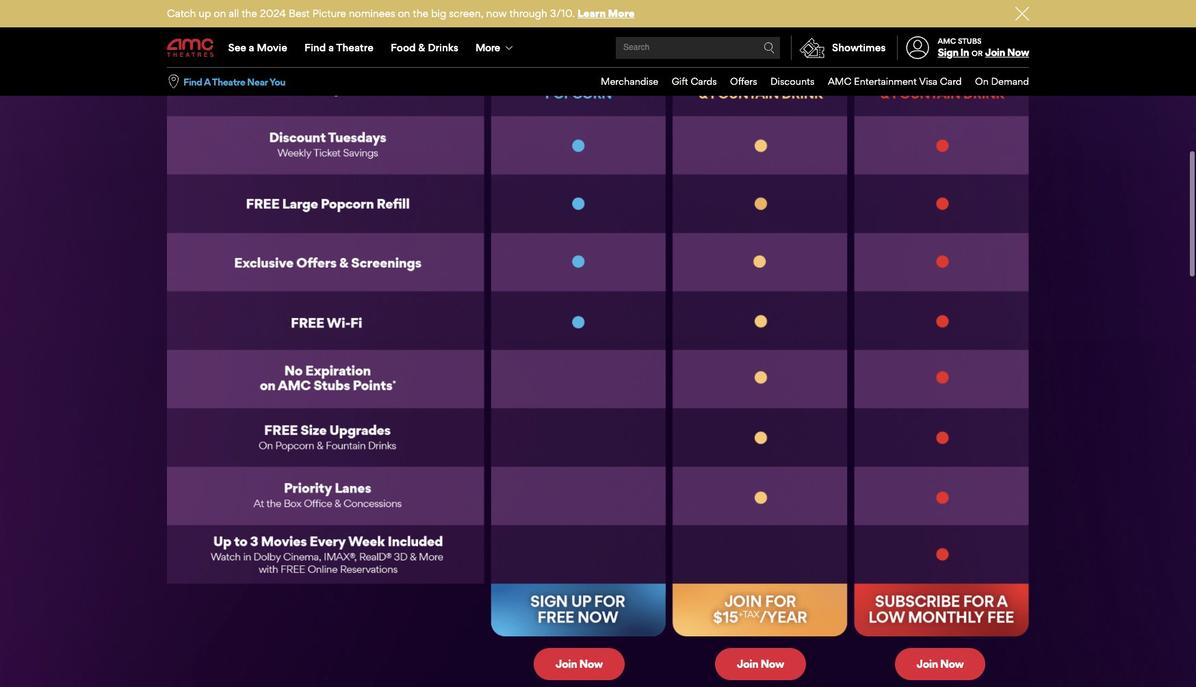 Task type: locate. For each thing, give the bounding box(es) containing it.
1 join now from the left
[[556, 657, 603, 671]]

1 horizontal spatial more
[[608, 7, 635, 20]]

movie
[[257, 41, 287, 54]]

find inside button
[[183, 76, 202, 87]]

0 horizontal spatial the
[[242, 7, 257, 20]]

a
[[249, 41, 254, 54], [328, 41, 334, 54]]

1 horizontal spatial join now link
[[715, 648, 806, 680]]

join now link
[[534, 648, 625, 680], [715, 648, 806, 680], [895, 648, 986, 680]]

0 horizontal spatial amc
[[828, 75, 852, 87]]

2 horizontal spatial join now
[[917, 657, 964, 671]]

up
[[199, 7, 211, 20]]

see a movie link
[[220, 29, 296, 67]]

drinks
[[428, 41, 458, 54]]

0 vertical spatial menu
[[167, 29, 1029, 67]]

0 horizontal spatial join now
[[556, 657, 603, 671]]

1 horizontal spatial theatre
[[336, 41, 374, 54]]

1 horizontal spatial on
[[398, 7, 410, 20]]

more right learn
[[608, 7, 635, 20]]

best
[[289, 7, 310, 20]]

the
[[242, 7, 257, 20], [413, 7, 428, 20]]

menu containing merchandise
[[588, 68, 1029, 96]]

amc entertainment visa card
[[828, 75, 962, 87]]

visa
[[919, 75, 938, 87]]

food & drinks link
[[382, 29, 467, 67]]

0 horizontal spatial a
[[249, 41, 254, 54]]

merchandise link
[[588, 68, 659, 96]]

1 horizontal spatial find
[[305, 41, 326, 54]]

a down picture
[[328, 41, 334, 54]]

more
[[608, 7, 635, 20], [476, 41, 500, 54]]

0 horizontal spatial join now link
[[534, 648, 625, 680]]

find a theatre near you button
[[183, 75, 286, 88]]

0 horizontal spatial find
[[183, 76, 202, 87]]

0 horizontal spatial on
[[214, 7, 226, 20]]

offers link
[[717, 68, 757, 96]]

theatre right a
[[212, 76, 245, 87]]

0 vertical spatial find
[[305, 41, 326, 54]]

find left a
[[183, 76, 202, 87]]

3 join now link from the left
[[895, 648, 986, 680]]

2 a from the left
[[328, 41, 334, 54]]

picture
[[312, 7, 346, 20]]

stubs
[[958, 36, 982, 46]]

join
[[985, 46, 1005, 59], [556, 657, 577, 671], [737, 657, 759, 671], [917, 657, 938, 671]]

menu
[[167, 29, 1029, 67], [588, 68, 1029, 96]]

more button
[[467, 29, 524, 67]]

theatre inside find a theatre link
[[336, 41, 374, 54]]

the left big at top left
[[413, 7, 428, 20]]

0 vertical spatial amc
[[938, 36, 956, 46]]

find down picture
[[305, 41, 326, 54]]

find inside menu
[[305, 41, 326, 54]]

1 vertical spatial theatre
[[212, 76, 245, 87]]

1 horizontal spatial join now
[[737, 657, 784, 671]]

menu down showtimes image
[[588, 68, 1029, 96]]

amc up the sign
[[938, 36, 956, 46]]

theatre down "nominees" at top left
[[336, 41, 374, 54]]

2 join now from the left
[[737, 657, 784, 671]]

the right all
[[242, 7, 257, 20]]

showtimes
[[832, 41, 886, 54]]

1 horizontal spatial the
[[413, 7, 428, 20]]

on left all
[[214, 7, 226, 20]]

you
[[269, 76, 286, 87]]

amc
[[938, 36, 956, 46], [828, 75, 852, 87]]

0 horizontal spatial theatre
[[212, 76, 245, 87]]

0 horizontal spatial more
[[476, 41, 500, 54]]

1 horizontal spatial a
[[328, 41, 334, 54]]

amc down showtimes link
[[828, 75, 852, 87]]

a right "see"
[[249, 41, 254, 54]]

menu down learn
[[167, 29, 1029, 67]]

gift
[[672, 75, 688, 87]]

catch up on all the 2024 best picture nominees on the big screen, now through 3/10. learn more
[[167, 7, 635, 20]]

amc logo image
[[167, 39, 215, 57], [167, 39, 215, 57]]

discounts link
[[757, 68, 815, 96]]

1 vertical spatial menu
[[588, 68, 1029, 96]]

0 vertical spatial more
[[608, 7, 635, 20]]

theatre
[[336, 41, 374, 54], [212, 76, 245, 87]]

theatre inside find a theatre near you button
[[212, 76, 245, 87]]

see a movie
[[228, 41, 287, 54]]

menu containing more
[[167, 29, 1029, 67]]

1 vertical spatial find
[[183, 76, 202, 87]]

1 a from the left
[[249, 41, 254, 54]]

learn more link
[[578, 7, 635, 20]]

search the AMC website text field
[[621, 43, 764, 53]]

2 horizontal spatial join now link
[[895, 648, 986, 680]]

a for movie
[[249, 41, 254, 54]]

amc stubs sign in or join now
[[938, 36, 1029, 59]]

on right "nominees" at top left
[[398, 7, 410, 20]]

showtimes link
[[791, 36, 886, 60]]

sign in or join amc stubs element
[[897, 29, 1029, 67]]

close this dialog image
[[1172, 661, 1186, 674]]

now
[[1007, 46, 1029, 59], [579, 657, 603, 671], [761, 657, 784, 671], [940, 657, 964, 671]]

more down now
[[476, 41, 500, 54]]

1 vertical spatial amc
[[828, 75, 852, 87]]

now
[[486, 7, 507, 20]]

2 join now link from the left
[[715, 648, 806, 680]]

1 vertical spatial more
[[476, 41, 500, 54]]

screen,
[[449, 7, 484, 20]]

amc inside amc stubs sign in or join now
[[938, 36, 956, 46]]

0 vertical spatial theatre
[[336, 41, 374, 54]]

on
[[214, 7, 226, 20], [398, 7, 410, 20]]

sign
[[938, 46, 959, 59]]

on demand
[[975, 75, 1029, 87]]

find
[[305, 41, 326, 54], [183, 76, 202, 87]]

now inside amc stubs sign in or join now
[[1007, 46, 1029, 59]]

more inside button
[[476, 41, 500, 54]]

join now
[[556, 657, 603, 671], [737, 657, 784, 671], [917, 657, 964, 671]]

a
[[204, 76, 210, 87]]

catch
[[167, 7, 196, 20]]

on demand link
[[962, 68, 1029, 96]]

all
[[229, 7, 239, 20]]

1 horizontal spatial amc
[[938, 36, 956, 46]]



Task type: describe. For each thing, give the bounding box(es) containing it.
find for find a theatre
[[305, 41, 326, 54]]

find for find a theatre near you
[[183, 76, 202, 87]]

user profile image
[[899, 37, 937, 59]]

in
[[961, 46, 969, 59]]

near
[[247, 76, 268, 87]]

3 join now from the left
[[917, 657, 964, 671]]

find a theatre near you
[[183, 76, 286, 87]]

card
[[940, 75, 962, 87]]

gift cards link
[[659, 68, 717, 96]]

1 on from the left
[[214, 7, 226, 20]]

entertainment
[[854, 75, 917, 87]]

theatre for a
[[212, 76, 245, 87]]

offers
[[730, 75, 757, 87]]

2 the from the left
[[413, 7, 428, 20]]

cards
[[691, 75, 717, 87]]

theatre for a
[[336, 41, 374, 54]]

merchandise
[[601, 75, 659, 87]]

or
[[972, 49, 983, 58]]

2024
[[260, 7, 286, 20]]

2 on from the left
[[398, 7, 410, 20]]

join inside amc stubs sign in or join now
[[985, 46, 1005, 59]]

see
[[228, 41, 246, 54]]

3/10.
[[550, 7, 575, 20]]

amc stubs image
[[167, 0, 1029, 636]]

1 the from the left
[[242, 7, 257, 20]]

learn
[[578, 7, 606, 20]]

&
[[418, 41, 425, 54]]

nominees
[[349, 7, 395, 20]]

sign in button
[[938, 46, 969, 59]]

food & drinks
[[391, 41, 458, 54]]

food
[[391, 41, 416, 54]]

amc for visa
[[828, 75, 852, 87]]

find a theatre link
[[296, 29, 382, 67]]

showtimes image
[[792, 36, 832, 60]]

find a theatre
[[305, 41, 374, 54]]

gift cards
[[672, 75, 717, 87]]

big
[[431, 7, 446, 20]]

through
[[510, 7, 548, 20]]

a for theatre
[[328, 41, 334, 54]]

submit search icon image
[[764, 42, 775, 53]]

amc for sign
[[938, 36, 956, 46]]

1 join now link from the left
[[534, 648, 625, 680]]

amc entertainment visa card link
[[815, 68, 962, 96]]

join now button
[[985, 46, 1029, 59]]

discounts
[[771, 75, 815, 87]]

demand
[[991, 75, 1029, 87]]

on
[[975, 75, 989, 87]]



Task type: vqa. For each thing, say whether or not it's contained in the screenshot.
12
no



